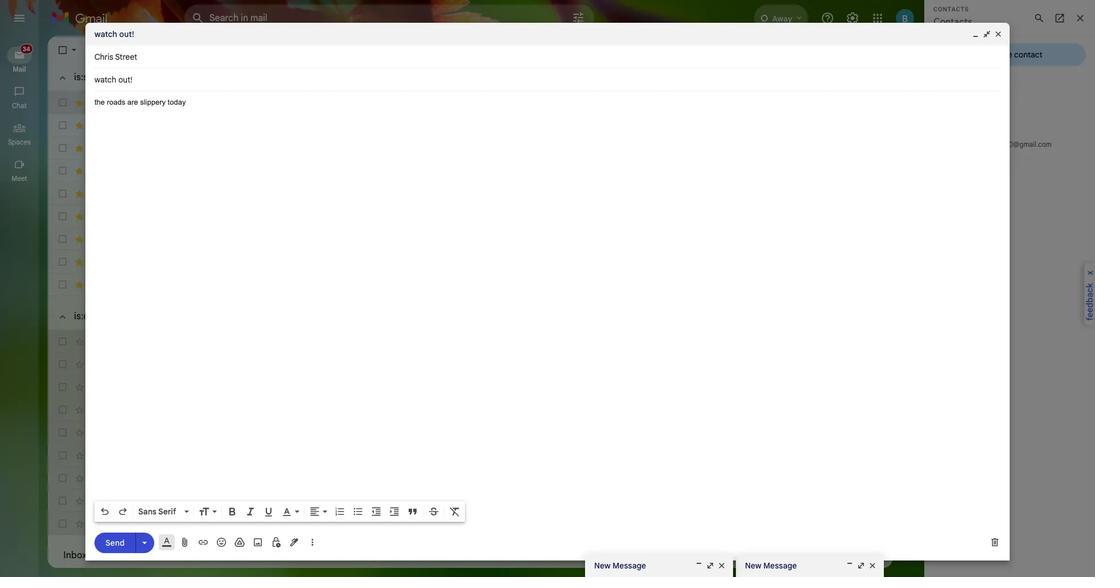 Task type: locate. For each thing, give the bounding box(es) containing it.
hello - hey how ru
[[222, 519, 289, 529]]

new for minimize image
[[594, 561, 611, 571]]

the left roads
[[94, 98, 105, 106]]

answer
[[934, 97, 960, 108]]

insert signature image
[[289, 537, 300, 548]]

1 vertical spatial close image
[[868, 561, 877, 570]]

2 pop out image from the left
[[857, 561, 866, 570]]

hey
[[248, 519, 262, 529]]

data right 'customize'
[[856, 97, 872, 108]]

5 not important switch from the top
[[91, 450, 102, 461]]

james
[[387, 97, 411, 108]]

0 horizontal spatial minimize image
[[845, 561, 854, 570]]

1 your from the left
[[760, 97, 776, 108]]

chris street
[[94, 52, 137, 62]]

11 row from the top
[[48, 353, 883, 376]]

slippery
[[140, 98, 166, 106]]

hello
[[222, 519, 240, 529]]

draft for hello
[[108, 519, 126, 529]]

your right "answer"
[[962, 97, 978, 108]]

sans serif option
[[136, 506, 182, 517]]

your right inform
[[760, 97, 776, 108]]

1 horizontal spatial data
[[856, 97, 872, 108]]

data
[[707, 97, 723, 108], [856, 97, 872, 108]]

1 new message from the left
[[594, 561, 646, 571]]

0 vertical spatial close image
[[994, 30, 1003, 39]]

0 horizontal spatial pop out image
[[706, 561, 715, 570]]

1 message from the left
[[613, 561, 646, 571]]

important because you marked it as important. switch
[[91, 97, 102, 108], [91, 142, 102, 154]]

redo ‪(⌘y)‬ image
[[117, 506, 129, 517]]

to left inform
[[725, 97, 732, 108]]

1 important because you marked it as important. switch from the top
[[91, 97, 102, 108]]

8 not important switch from the top
[[91, 518, 102, 529]]

10 row from the top
[[48, 330, 883, 353]]

watch out! dialog
[[85, 23, 1010, 561]]

draft up send 'button'
[[108, 496, 126, 506]]

close image
[[994, 30, 1003, 39], [868, 561, 877, 570]]

8 row from the top
[[48, 250, 883, 273]]

toggle confidential mode image
[[270, 537, 282, 548]]

bulleted list ‪(⌘⇧8)‬ image
[[352, 506, 364, 517]]

1 horizontal spatial new
[[745, 561, 761, 571]]

- for hello
[[242, 519, 246, 529]]

how
[[264, 519, 279, 529]]

1 draft from the top
[[108, 496, 126, 506]]

- left the i at the left bottom of page
[[250, 496, 253, 506]]

new message
[[594, 561, 646, 571], [745, 561, 797, 571]]

not important switch
[[91, 165, 102, 176], [91, 336, 102, 347], [91, 381, 102, 393], [91, 404, 102, 416], [91, 450, 102, 461], [91, 472, 102, 484], [91, 495, 102, 507], [91, 518, 102, 529]]

1 vertical spatial important because you marked it as important. switch
[[91, 142, 102, 154]]

send
[[105, 538, 125, 548]]

close image
[[717, 561, 726, 570]]

discard draft ‪(⌘⇧d)‬ image
[[989, 537, 1001, 548]]

pop out image
[[982, 30, 992, 39]]

bold ‪(⌘b)‬ image
[[227, 506, 238, 517]]

row
[[48, 91, 1095, 114], [48, 114, 883, 137], [48, 137, 883, 159], [48, 159, 883, 182], [48, 182, 883, 205], [48, 205, 883, 228], [48, 228, 883, 250], [48, 250, 883, 273], [48, 273, 883, 296], [48, 330, 883, 353], [48, 353, 883, 376], [48, 376, 883, 398], [48, 398, 883, 421], [48, 421, 883, 444], [48, 444, 883, 467], [48, 467, 883, 489], [48, 489, 883, 512], [48, 512, 883, 535]]

to
[[503, 97, 510, 108], [725, 97, 732, 108], [924, 97, 932, 108], [1085, 97, 1092, 108], [562, 496, 570, 506]]

1 pop out image from the left
[[706, 561, 715, 570]]

italic ‪(⌘i)‬ image
[[245, 506, 256, 517]]

0 horizontal spatial message
[[613, 561, 646, 571]]

data right the with
[[707, 97, 723, 108]]

0 horizontal spatial new
[[594, 561, 611, 571]]

with
[[690, 97, 705, 108]]

0 horizontal spatial -
[[242, 519, 246, 529]]

insert files using drive image
[[234, 537, 245, 548]]

1 vertical spatial draft
[[108, 519, 126, 529]]

- for project
[[250, 496, 253, 506]]

2 message from the left
[[763, 561, 797, 571]]

the right the about
[[359, 496, 371, 506]]

1 vertical spatial -
[[242, 519, 246, 529]]

2 important because you marked it as important. switch from the top
[[91, 142, 102, 154]]

formatting options toolbar
[[94, 501, 465, 522]]

chris
[[94, 52, 113, 62]]

1 horizontal spatial message
[[763, 561, 797, 571]]

the roads are slippery today
[[94, 98, 186, 106]]

james peterson has invited you to join the tableau site, hcc!$8sh#dkhmc.  interact with data to inform your decisions. customize data visualizations  to answer your questions. share discoveries to p
[[387, 97, 1095, 108]]

about
[[336, 496, 357, 506]]

minimize image
[[694, 561, 704, 570]]

6 not important switch from the top
[[91, 472, 102, 484]]

is:starred
[[74, 72, 115, 83]]

1 not important switch from the top
[[91, 165, 102, 176]]

tab list
[[892, 36, 924, 536]]

tableau
[[108, 97, 136, 107], [541, 97, 569, 108]]

join
[[512, 97, 525, 108]]

-
[[250, 496, 253, 506], [242, 519, 246, 529]]

project
[[222, 496, 248, 506]]

0 vertical spatial -
[[250, 496, 253, 506]]

7 not important switch from the top
[[91, 495, 102, 507]]

1 new from the left
[[594, 561, 611, 571]]

0 vertical spatial important because you marked it as important. switch
[[91, 97, 102, 108]]

share
[[1019, 97, 1040, 108]]

me
[[141, 97, 152, 107]]

4 not important switch from the top
[[91, 404, 102, 416]]

0 horizontal spatial your
[[760, 97, 776, 108]]

17 row from the top
[[48, 489, 883, 512]]

chat
[[12, 101, 27, 110]]

attach files image
[[179, 537, 191, 548]]

the
[[527, 97, 539, 108], [94, 98, 105, 106], [359, 496, 371, 506], [417, 496, 429, 506]]

james peterson has invited you to join the tableau site, hcc!$8sh#dkhmc.  interact with data to inform your decisions. customize data visualizations  to answer your questions. share discoveries to p cell
[[387, 97, 1095, 108]]

the right the of
[[417, 496, 429, 506]]

remove formatting ‪(⌘\)‬ image
[[449, 506, 460, 517]]

ru
[[281, 519, 289, 529]]

1 horizontal spatial close image
[[994, 30, 1003, 39]]

navigation
[[0, 36, 40, 577]]

decisions.
[[778, 97, 814, 108]]

2 new from the left
[[745, 561, 761, 571]]

7 row from the top
[[48, 228, 883, 250]]

minimize image for new message
[[845, 561, 854, 570]]

undo ‪(⌘z)‬ image
[[99, 506, 110, 517]]

0 horizontal spatial data
[[707, 97, 723, 108]]

0 horizontal spatial close image
[[868, 561, 877, 570]]

send button
[[94, 532, 135, 553]]

peterson
[[413, 97, 445, 108]]

mail, 34 unread messages image
[[19, 47, 32, 57]]

0 vertical spatial draft
[[108, 496, 126, 506]]

pop out image
[[706, 561, 715, 570], [857, 561, 866, 570]]

1 vertical spatial minimize image
[[845, 561, 854, 570]]

draft
[[108, 496, 126, 506], [108, 519, 126, 529]]

message
[[613, 561, 646, 571], [763, 561, 797, 571]]

to left "p"
[[1085, 97, 1092, 108]]

watch
[[94, 29, 117, 39]]

mail heading
[[0, 65, 39, 74]]

important because you marked it as important. switch for 3rd row from the top
[[91, 142, 102, 154]]

is:starred button
[[51, 66, 119, 89]]

new
[[594, 561, 611, 571], [745, 561, 761, 571]]

insert link ‪(⌘k)‬ image
[[198, 537, 209, 548]]

indent more ‪(⌘])‬ image
[[389, 506, 400, 517]]

numbered list ‪(⌘⇧7)‬ image
[[334, 506, 345, 517]]

new for new message minimize icon
[[745, 561, 761, 571]]

1 horizontal spatial pop out image
[[857, 561, 866, 570]]

1 horizontal spatial your
[[962, 97, 978, 108]]

spaces
[[8, 138, 31, 146]]

Search in mail search field
[[184, 5, 594, 32]]

draft down redo ‪(⌘y)‬ image
[[108, 519, 126, 529]]

message for minimize image
[[613, 561, 646, 571]]

get add-ons image
[[897, 187, 920, 210]]

- left the hey
[[242, 519, 246, 529]]

4
[[154, 98, 158, 107]]

concerns
[[301, 496, 334, 506]]

minimize image
[[971, 30, 980, 39], [845, 561, 854, 570]]

strikethrough ‪(⌘⇧x)‬ image
[[428, 506, 439, 517]]

0 vertical spatial minimize image
[[971, 30, 980, 39]]

advanced search options image
[[567, 6, 590, 29]]

1 horizontal spatial minimize image
[[971, 30, 980, 39]]

close image for new message
[[868, 561, 877, 570]]

indent less ‪(⌘[)‬ image
[[371, 506, 382, 517]]

2 new message from the left
[[745, 561, 797, 571]]

main content
[[48, 36, 1095, 577]]

more options image
[[309, 537, 316, 548]]

1 horizontal spatial -
[[250, 496, 253, 506]]

have
[[260, 496, 277, 506]]

0 horizontal spatial new message
[[594, 561, 646, 571]]

2 draft from the top
[[108, 519, 126, 529]]

discoveries
[[1042, 97, 1083, 108]]

14 row from the top
[[48, 421, 883, 444]]

1 horizontal spatial new message
[[745, 561, 797, 571]]

1 row from the top
[[48, 91, 1095, 114]]

you
[[488, 97, 501, 108]]

your
[[760, 97, 776, 108], [962, 97, 978, 108]]

can
[[461, 496, 475, 506]]

invited
[[462, 97, 486, 108]]



Task type: vqa. For each thing, say whether or not it's contained in the screenshot.
Oct 4 associated with Inbox Fwd: Coffee Break? -
no



Task type: describe. For each thing, give the bounding box(es) containing it.
visualizations
[[874, 97, 922, 108]]

contacts image
[[897, 137, 920, 159]]

watch out!
[[94, 29, 134, 39]]

a
[[525, 496, 529, 506]]

1 horizontal spatial tableau
[[541, 97, 569, 108]]

0 horizontal spatial tableau
[[108, 97, 136, 107]]

street
[[115, 52, 137, 62]]

out!
[[119, 29, 134, 39]]

to left "answer"
[[924, 97, 932, 108]]

16 row from the top
[[48, 467, 883, 489]]

the right join
[[527, 97, 539, 108]]

Message Body text field
[[94, 97, 1001, 498]]

minimize image for watch out!
[[971, 30, 980, 39]]

project - i have some concerns about the direction of the project. can we schedule a  meeting to discuss further?
[[222, 496, 631, 506]]

contacts tab
[[897, 137, 920, 159]]

settings image
[[846, 11, 859, 25]]

direction
[[373, 496, 406, 506]]

,
[[136, 97, 139, 107]]

insert emoji ‪(⌘⇧2)‬ image
[[216, 537, 227, 548]]

2 data from the left
[[856, 97, 872, 108]]

chat heading
[[0, 101, 39, 110]]

2 not important switch from the top
[[91, 336, 102, 347]]

5 row from the top
[[48, 182, 883, 205]]

15 row from the top
[[48, 444, 883, 467]]

we
[[477, 496, 487, 506]]

2 row from the top
[[48, 114, 883, 137]]

i
[[255, 496, 258, 506]]

meet
[[11, 174, 27, 183]]

sans serif
[[138, 507, 176, 517]]

6 row from the top
[[48, 205, 883, 228]]

serif
[[158, 507, 176, 517]]

mail
[[13, 65, 26, 73]]

schedule
[[489, 496, 522, 506]]

sans
[[138, 507, 156, 517]]

navigation containing mail
[[0, 36, 40, 577]]

new message for close image
[[594, 561, 646, 571]]

pop out image for close image
[[706, 561, 715, 570]]

row containing tableau
[[48, 91, 1095, 114]]

tasks tab
[[897, 105, 920, 127]]

site,
[[571, 97, 586, 108]]

2 your from the left
[[962, 97, 978, 108]]

message for new message minimize icon
[[763, 561, 797, 571]]

project.
[[431, 496, 459, 506]]

p
[[1094, 97, 1095, 108]]

underline ‪(⌘u)‬ image
[[263, 506, 274, 517]]

4 row from the top
[[48, 159, 883, 182]]

hcc!$8sh#dkhmc.
[[588, 97, 658, 108]]

quote ‪(⌘⇧9)‬ image
[[407, 506, 418, 517]]

18 row from the top
[[48, 512, 883, 535]]

meet heading
[[0, 174, 39, 183]]

3 row from the top
[[48, 137, 883, 159]]

refresh image
[[91, 44, 102, 56]]

is:drafts
[[74, 311, 109, 322]]

get add-ons tab
[[897, 187, 920, 210]]

today
[[168, 98, 186, 106]]

Subject field
[[94, 74, 1001, 85]]

more send options image
[[139, 537, 150, 548]]

3 not important switch from the top
[[91, 381, 102, 393]]

9 row from the top
[[48, 273, 883, 296]]

spaces heading
[[0, 138, 39, 147]]

main content containing is:starred
[[48, 36, 1095, 577]]

has
[[447, 97, 460, 108]]

new message for close icon related to new message
[[745, 561, 797, 571]]

questions.
[[980, 97, 1017, 108]]

13 row from the top
[[48, 398, 883, 421]]

insert photo image
[[252, 537, 264, 548]]

customize
[[816, 97, 854, 108]]

draft for project
[[108, 496, 126, 506]]

close image for watch out!
[[994, 30, 1003, 39]]

some
[[279, 496, 298, 506]]

is:drafts button
[[51, 305, 113, 328]]

1 data from the left
[[707, 97, 723, 108]]

meeting
[[531, 496, 560, 506]]

to left join
[[503, 97, 510, 108]]

tableau , me 4
[[108, 97, 158, 107]]

further?
[[601, 496, 631, 506]]

12 row from the top
[[48, 376, 883, 398]]

interact
[[660, 97, 687, 108]]

important because you marked it as important. switch for row containing tableau
[[91, 97, 102, 108]]

of
[[408, 496, 415, 506]]

inform
[[734, 97, 758, 108]]

are
[[127, 98, 138, 106]]

inbox
[[63, 550, 87, 561]]

to left discuss
[[562, 496, 570, 506]]

discuss
[[572, 496, 599, 506]]

search in mail image
[[188, 8, 208, 28]]

the inside text box
[[94, 98, 105, 106]]

roads
[[107, 98, 125, 106]]

pop out image for close icon related to new message
[[857, 561, 866, 570]]

tasks image
[[897, 105, 920, 127]]



